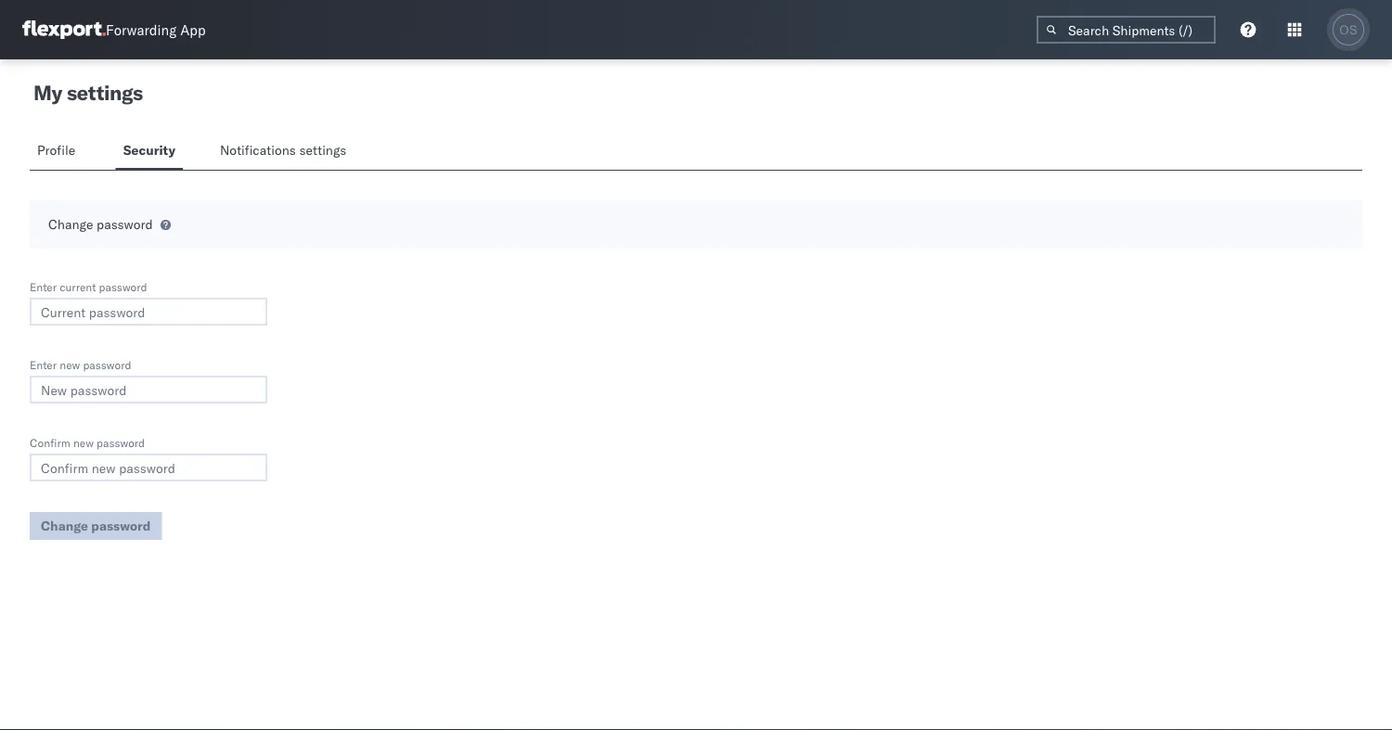 Task type: vqa. For each thing, say whether or not it's contained in the screenshot.
FILE EXCEPTION button
no



Task type: locate. For each thing, give the bounding box(es) containing it.
2 enter from the top
[[30, 358, 57, 372]]

password
[[97, 216, 153, 233], [99, 280, 147, 294], [83, 358, 131, 372], [97, 436, 145, 450]]

profile button
[[30, 134, 86, 170]]

enter for enter current password
[[30, 280, 57, 294]]

settings
[[67, 80, 143, 105], [299, 142, 347, 158]]

forwarding
[[106, 21, 177, 39]]

settings inside button
[[299, 142, 347, 158]]

new right confirm
[[73, 436, 94, 450]]

Current password password field
[[30, 298, 267, 326]]

0 vertical spatial enter
[[30, 280, 57, 294]]

new
[[60, 358, 80, 372], [73, 436, 94, 450]]

0 horizontal spatial settings
[[67, 80, 143, 105]]

enter left current
[[30, 280, 57, 294]]

settings right notifications
[[299, 142, 347, 158]]

notifications
[[220, 142, 296, 158]]

forwarding app
[[106, 21, 206, 39]]

enter up confirm
[[30, 358, 57, 372]]

1 enter from the top
[[30, 280, 57, 294]]

new down current
[[60, 358, 80, 372]]

notifications settings
[[220, 142, 347, 158]]

os button
[[1327, 8, 1370, 51]]

password up new password password field
[[83, 358, 131, 372]]

new for enter
[[60, 358, 80, 372]]

1 vertical spatial settings
[[299, 142, 347, 158]]

security button
[[116, 134, 183, 170]]

password for enter new password
[[83, 358, 131, 372]]

security
[[123, 142, 175, 158]]

1 vertical spatial new
[[73, 436, 94, 450]]

0 vertical spatial settings
[[67, 80, 143, 105]]

enter
[[30, 280, 57, 294], [30, 358, 57, 372]]

enter new password
[[30, 358, 131, 372]]

my settings
[[33, 80, 143, 105]]

settings right "my"
[[67, 80, 143, 105]]

confirm
[[30, 436, 70, 450]]

1 vertical spatial enter
[[30, 358, 57, 372]]

forwarding app link
[[22, 20, 206, 39]]

change
[[48, 216, 93, 233]]

password for enter current password
[[99, 280, 147, 294]]

1 horizontal spatial settings
[[299, 142, 347, 158]]

current
[[60, 280, 96, 294]]

password up the "confirm new password" password field
[[97, 436, 145, 450]]

0 vertical spatial new
[[60, 358, 80, 372]]

password up current password password field
[[99, 280, 147, 294]]



Task type: describe. For each thing, give the bounding box(es) containing it.
profile
[[37, 142, 75, 158]]

password for confirm new password
[[97, 436, 145, 450]]

new for confirm
[[73, 436, 94, 450]]

app
[[180, 21, 206, 39]]

settings for notifications settings
[[299, 142, 347, 158]]

Confirm new password password field
[[30, 454, 267, 482]]

New password password field
[[30, 376, 267, 404]]

Search Shipments (/) text field
[[1037, 16, 1216, 44]]

enter for enter new password
[[30, 358, 57, 372]]

settings for my settings
[[67, 80, 143, 105]]

enter current password
[[30, 280, 147, 294]]

notifications settings button
[[212, 134, 362, 170]]

flexport. image
[[22, 20, 106, 39]]

password right the change
[[97, 216, 153, 233]]

my
[[33, 80, 62, 105]]

os
[[1340, 23, 1358, 37]]

change password
[[48, 216, 153, 233]]

confirm new password
[[30, 436, 145, 450]]



